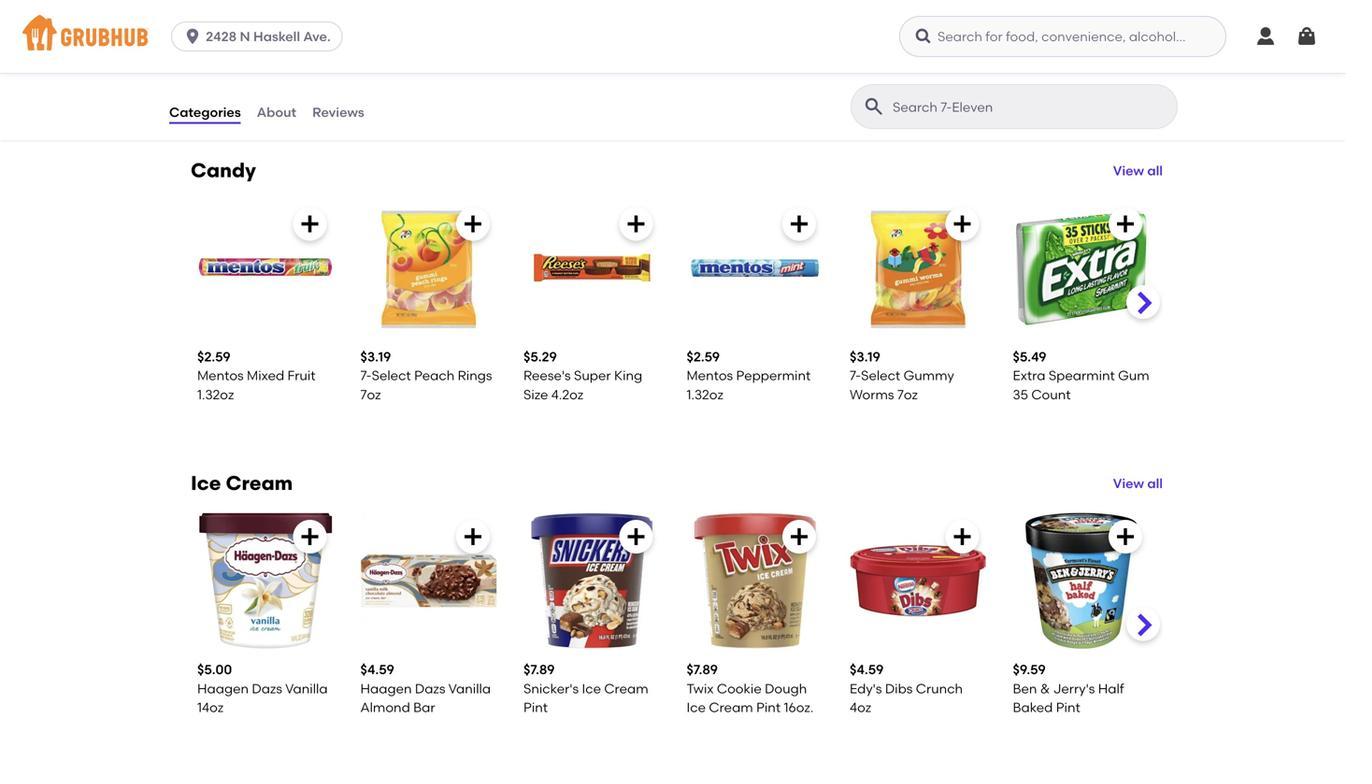 Task type: describe. For each thing, give the bounding box(es) containing it.
7-select peach rings 7oz image
[[361, 200, 498, 337]]

edy's dibs crunch 4oz image
[[850, 513, 987, 650]]

spearmint
[[1049, 368, 1116, 384]]

twix
[[687, 681, 714, 697]]

ice inside "$7.89 twix cookie dough ice cream pint 16oz."
[[687, 700, 706, 716]]

$7.19 chicken cobb salad
[[1013, 17, 1144, 52]]

cobb
[[1068, 36, 1104, 52]]

$3.19 for $3.19 7-select peach rings 7oz
[[361, 349, 391, 365]]

$7.89 for twix
[[687, 662, 718, 678]]

0 horizontal spatial ice
[[191, 472, 221, 495]]

$5.29
[[524, 349, 557, 365]]

$5.00
[[197, 662, 232, 678]]

mixed
[[247, 368, 285, 384]]

reviews
[[312, 104, 365, 120]]

king
[[614, 368, 643, 384]]

ben
[[1013, 681, 1038, 697]]

2428
[[206, 29, 237, 44]]

candy
[[191, 159, 256, 182]]

$9.59 ben & jerry's half baked pint
[[1013, 662, 1125, 716]]

$5.29 reese's super king size 4.2oz
[[524, 349, 643, 403]]

1.32oz inside $2.59 mentos mixed fruit 1.32oz
[[197, 387, 234, 403]]

edy's
[[850, 681, 882, 697]]

chicken
[[1013, 36, 1065, 52]]

dibs
[[886, 681, 913, 697]]

pint inside $7.89 snicker's ice cream pint
[[524, 700, 548, 716]]

&
[[1041, 681, 1051, 697]]

ben & jerry's half baked pint image
[[1013, 513, 1150, 650]]

ave.
[[303, 29, 331, 44]]

svg image for $4.59 edy's dibs crunch 4oz
[[952, 526, 974, 548]]

large
[[524, 36, 561, 52]]

half
[[1099, 681, 1125, 697]]

baked
[[1013, 700, 1054, 716]]

mentos mixed fruit 1.32oz image
[[197, 200, 334, 337]]

svg image for $3.19 7-select gummy worms 7oz
[[952, 213, 974, 235]]

16oz.
[[784, 700, 814, 716]]

7oz for gummy
[[898, 387, 918, 403]]

$4.59 for $4.59 haagen dazs vanilla almond bar
[[361, 662, 394, 678]]

cup
[[245, 36, 272, 52]]

14oz
[[197, 700, 224, 716]]

reese's
[[524, 368, 571, 384]]

dazs for almond
[[415, 681, 446, 697]]

7- for 7-select peach rings 7oz
[[361, 368, 372, 384]]

count
[[1032, 387, 1071, 403]]

almond
[[361, 700, 410, 716]]

0 vertical spatial cream
[[226, 472, 293, 495]]

$4.59 haagen dazs vanilla almond bar
[[361, 662, 491, 716]]

7- for 7-select gummy worms 7oz
[[850, 368, 862, 384]]

haagen dazs vanilla 14oz image
[[197, 513, 334, 650]]

$2.59 for $2.59 mentos mixed fruit 1.32oz
[[197, 349, 231, 365]]

about button
[[256, 73, 297, 140]]

$5.49 extra spearmint gum 35 count
[[1013, 349, 1150, 403]]

haagen dazs vanilla almond bar image
[[361, 513, 498, 650]]

rings
[[458, 368, 492, 384]]

jerry's
[[1054, 681, 1096, 697]]

$3.19 7-select gummy worms 7oz
[[850, 349, 955, 403]]

size
[[524, 387, 548, 403]]

$4.59 for $4.59 edy's dibs crunch 4oz
[[850, 662, 884, 678]]

banana
[[850, 36, 900, 52]]

large big bite™  - pepperoni button
[[516, 0, 668, 99]]

n
[[240, 29, 250, 44]]

pint for $7.89 twix cookie dough ice cream pint 16oz.
[[757, 700, 781, 716]]

svg image for $5.00 haagen dazs vanilla 14oz
[[299, 526, 321, 548]]

gummy
[[904, 368, 955, 384]]

extra spearmint gum 35 count image
[[1013, 200, 1150, 337]]

view for ice cream
[[1114, 476, 1145, 492]]

$5.49
[[1013, 349, 1047, 365]]

gum
[[1119, 368, 1150, 384]]

fruit
[[288, 368, 316, 384]]

svg image for $2.59 mentos mixed fruit 1.32oz
[[299, 213, 321, 235]]

worms
[[850, 387, 895, 403]]

haskell
[[253, 29, 300, 44]]

svg image for $2.59 mentos peppermint 1.32oz
[[788, 213, 811, 235]]

1.32oz inside $2.59 mentos peppermint 1.32oz
[[687, 387, 724, 403]]

dazs for 14oz
[[252, 681, 282, 697]]

-
[[622, 36, 628, 52]]



Task type: vqa. For each thing, say whether or not it's contained in the screenshot.
the
no



Task type: locate. For each thing, give the bounding box(es) containing it.
ice cream
[[191, 472, 293, 495]]

tajin
[[305, 36, 334, 52]]

$7.89
[[524, 662, 555, 678], [687, 662, 718, 678]]

mentos inside $2.59 mentos mixed fruit 1.32oz
[[197, 368, 244, 384]]

categories button
[[168, 73, 242, 140]]

categories
[[169, 104, 241, 120]]

$4.59 up edy's
[[850, 662, 884, 678]]

view
[[1114, 163, 1145, 179], [1114, 476, 1145, 492]]

1 $4.59 from the left
[[361, 662, 394, 678]]

1 vertical spatial view
[[1114, 476, 1145, 492]]

dazs inside $4.59 haagen dazs vanilla almond bar
[[415, 681, 446, 697]]

1 horizontal spatial dazs
[[415, 681, 446, 697]]

$2.59 inside $2.59 mentos peppermint 1.32oz
[[687, 349, 720, 365]]

1 $3.19 from the left
[[361, 349, 391, 365]]

0 horizontal spatial pint
[[524, 700, 548, 716]]

2 1.32oz from the left
[[687, 387, 724, 403]]

ice inside $7.89 snicker's ice cream pint
[[582, 681, 601, 697]]

$2.59 inside $2.59 mentos mixed fruit 1.32oz
[[197, 349, 231, 365]]

1 horizontal spatial 7-
[[850, 368, 862, 384]]

7- right 'fruit'
[[361, 368, 372, 384]]

2 horizontal spatial cream
[[709, 700, 754, 716]]

pint inside $9.59 ben & jerry's half baked pint
[[1057, 700, 1081, 716]]

pint for $9.59 ben & jerry's half baked pint
[[1057, 700, 1081, 716]]

$7.89 twix cookie dough ice cream pint 16oz.
[[687, 662, 814, 716]]

$4.59 inside $4.59 haagen dazs vanilla almond bar
[[361, 662, 394, 678]]

svg image for $7.89 twix cookie dough ice cream pint 16oz.
[[788, 526, 811, 548]]

1 $7.89 from the left
[[524, 662, 555, 678]]

1 horizontal spatial $4.59
[[850, 662, 884, 678]]

0 horizontal spatial select
[[372, 368, 411, 384]]

mentos
[[197, 368, 244, 384], [687, 368, 733, 384]]

$7.89 inside "$7.89 twix cookie dough ice cream pint 16oz."
[[687, 662, 718, 678]]

1 mentos from the left
[[197, 368, 244, 384]]

2 vertical spatial cream
[[709, 700, 754, 716]]

2428 n haskell ave. button
[[171, 22, 350, 51]]

dough
[[765, 681, 807, 697]]

magnifying glass icon image
[[863, 95, 886, 118]]

main navigation navigation
[[0, 0, 1347, 73]]

0 vertical spatial all
[[1148, 163, 1164, 179]]

peppermint
[[737, 368, 811, 384]]

2 horizontal spatial ice
[[687, 700, 706, 716]]

1 vanilla from the left
[[285, 681, 328, 697]]

$3.19 for $3.19 7-select gummy worms 7oz
[[850, 349, 881, 365]]

large big bite™  - pepperoni
[[524, 36, 628, 71]]

haagen
[[197, 681, 249, 697], [361, 681, 412, 697]]

1 vertical spatial cream
[[605, 681, 649, 697]]

4.2oz
[[552, 387, 584, 403]]

view all button for candy
[[1114, 161, 1164, 180]]

2 view from the top
[[1114, 476, 1145, 492]]

reviews button
[[312, 73, 365, 140]]

0 vertical spatial view all
[[1114, 163, 1164, 179]]

$7.89 up snicker's
[[524, 662, 555, 678]]

2 mentos from the left
[[687, 368, 733, 384]]

ice
[[191, 472, 221, 495], [582, 681, 601, 697], [687, 700, 706, 716]]

1 vertical spatial all
[[1148, 476, 1164, 492]]

1 select from the left
[[372, 368, 411, 384]]

$3.99 mango cup with tajin
[[197, 17, 334, 52]]

$7.89 inside $7.89 snicker's ice cream pint
[[524, 662, 555, 678]]

snicker's ice cream pint image
[[524, 513, 661, 650]]

all
[[1148, 163, 1164, 179], [1148, 476, 1164, 492]]

reese's super king size 4.2oz image
[[524, 200, 661, 337]]

7- up worms
[[850, 368, 862, 384]]

$4.59 up almond on the bottom left of the page
[[361, 662, 394, 678]]

view all
[[1114, 163, 1164, 179], [1114, 476, 1164, 492]]

1 7- from the left
[[361, 368, 372, 384]]

$3.19 7-select peach rings 7oz
[[361, 349, 492, 403]]

7oz
[[361, 387, 381, 403], [898, 387, 918, 403]]

Search for food, convenience, alcohol... search field
[[900, 16, 1227, 57]]

1 pint from the left
[[524, 700, 548, 716]]

pint down jerry's
[[1057, 700, 1081, 716]]

dazs inside $5.00 haagen dazs vanilla 14oz
[[252, 681, 282, 697]]

7-
[[361, 368, 372, 384], [850, 368, 862, 384]]

mentos peppermint 1.32oz image
[[687, 200, 824, 337]]

$7.89 up twix
[[687, 662, 718, 678]]

2 view all button from the top
[[1114, 474, 1164, 493]]

select inside $3.19 7-select peach rings 7oz
[[372, 368, 411, 384]]

0 horizontal spatial cream
[[226, 472, 293, 495]]

view all button
[[1114, 161, 1164, 180], [1114, 474, 1164, 493]]

cream inside "$7.89 twix cookie dough ice cream pint 16oz."
[[709, 700, 754, 716]]

7- inside $3.19 7-select peach rings 7oz
[[361, 368, 372, 384]]

select for gummy
[[862, 368, 901, 384]]

0 horizontal spatial 7-
[[361, 368, 372, 384]]

2 $7.89 from the left
[[687, 662, 718, 678]]

1 vertical spatial ice
[[582, 681, 601, 697]]

vanilla for haagen dazs vanilla 14oz
[[285, 681, 328, 697]]

select up worms
[[862, 368, 901, 384]]

2 $3.19 from the left
[[850, 349, 881, 365]]

pint down the dough
[[757, 700, 781, 716]]

bite™
[[587, 36, 619, 52]]

35
[[1013, 387, 1029, 403]]

0 horizontal spatial mentos
[[197, 368, 244, 384]]

vanilla for haagen dazs vanilla almond bar
[[449, 681, 491, 697]]

1 horizontal spatial vanilla
[[449, 681, 491, 697]]

1 vertical spatial view all button
[[1114, 474, 1164, 493]]

salad
[[1108, 36, 1144, 52]]

mentos left mixed
[[197, 368, 244, 384]]

1 7oz from the left
[[361, 387, 381, 403]]

pint inside "$7.89 twix cookie dough ice cream pint 16oz."
[[757, 700, 781, 716]]

0 horizontal spatial 7oz
[[361, 387, 381, 403]]

2 horizontal spatial pint
[[1057, 700, 1081, 716]]

haagen for $4.59
[[361, 681, 412, 697]]

1 horizontal spatial $7.89
[[687, 662, 718, 678]]

$5.00 haagen dazs vanilla 14oz
[[197, 662, 328, 716]]

haagen down $5.00
[[197, 681, 249, 697]]

mentos inside $2.59 mentos peppermint 1.32oz
[[687, 368, 733, 384]]

4oz
[[850, 700, 872, 716]]

3 pint from the left
[[1057, 700, 1081, 716]]

svg image for $5.29 reese's super king size 4.2oz
[[625, 213, 648, 235]]

0 horizontal spatial $7.89
[[524, 662, 555, 678]]

7-select gummy worms 7oz image
[[850, 200, 987, 337]]

view all for candy
[[1114, 163, 1164, 179]]

0 vertical spatial view all button
[[1114, 161, 1164, 180]]

snicker's
[[524, 681, 579, 697]]

1 view all button from the top
[[1114, 161, 1164, 180]]

dazs
[[252, 681, 282, 697], [415, 681, 446, 697]]

$2.59 mentos peppermint 1.32oz
[[687, 349, 811, 403]]

Search 7-Eleven search field
[[891, 98, 1172, 116]]

2 view all from the top
[[1114, 476, 1164, 492]]

2 all from the top
[[1148, 476, 1164, 492]]

select inside $3.19 7-select gummy worms 7oz
[[862, 368, 901, 384]]

big
[[564, 36, 584, 52]]

7oz inside $3.19 7-select peach rings 7oz
[[361, 387, 381, 403]]

banana button
[[843, 0, 995, 99]]

0 horizontal spatial vanilla
[[285, 681, 328, 697]]

cookie
[[717, 681, 762, 697]]

select
[[372, 368, 411, 384], [862, 368, 901, 384]]

mentos for mentos peppermint 1.32oz
[[687, 368, 733, 384]]

svg image for $7.89 snicker's ice cream pint
[[625, 526, 648, 548]]

bar
[[414, 700, 435, 716]]

svg image inside 2428 n haskell ave. button
[[183, 27, 202, 46]]

extra
[[1013, 368, 1046, 384]]

$7.19
[[1013, 17, 1042, 33]]

1 horizontal spatial ice
[[582, 681, 601, 697]]

0 vertical spatial ice
[[191, 472, 221, 495]]

$4.59
[[361, 662, 394, 678], [850, 662, 884, 678]]

svg image for $5.49 extra spearmint gum 35 count
[[1115, 213, 1137, 235]]

1 horizontal spatial pint
[[757, 700, 781, 716]]

7oz inside $3.19 7-select gummy worms 7oz
[[898, 387, 918, 403]]

1 horizontal spatial 7oz
[[898, 387, 918, 403]]

1 $2.59 from the left
[[197, 349, 231, 365]]

0 horizontal spatial $2.59
[[197, 349, 231, 365]]

1 horizontal spatial select
[[862, 368, 901, 384]]

1 horizontal spatial cream
[[605, 681, 649, 697]]

1 all from the top
[[1148, 163, 1164, 179]]

twix cookie dough ice cream pint 16oz. image
[[687, 513, 824, 650]]

2 7- from the left
[[850, 368, 862, 384]]

1 horizontal spatial 1.32oz
[[687, 387, 724, 403]]

$3.99
[[197, 17, 230, 33]]

haagen inside $5.00 haagen dazs vanilla 14oz
[[197, 681, 249, 697]]

pint
[[524, 700, 548, 716], [757, 700, 781, 716], [1057, 700, 1081, 716]]

$3.19 inside $3.19 7-select peach rings 7oz
[[361, 349, 391, 365]]

select for peach
[[372, 368, 411, 384]]

7- inside $3.19 7-select gummy worms 7oz
[[850, 368, 862, 384]]

0 horizontal spatial dazs
[[252, 681, 282, 697]]

1 haagen from the left
[[197, 681, 249, 697]]

0 horizontal spatial haagen
[[197, 681, 249, 697]]

$3.19 inside $3.19 7-select gummy worms 7oz
[[850, 349, 881, 365]]

2 select from the left
[[862, 368, 901, 384]]

svg image
[[1296, 25, 1319, 48], [915, 27, 933, 46], [299, 213, 321, 235], [462, 213, 484, 235], [625, 213, 648, 235], [299, 526, 321, 548], [462, 526, 484, 548], [625, 526, 648, 548], [952, 526, 974, 548]]

vanilla inside $5.00 haagen dazs vanilla 14oz
[[285, 681, 328, 697]]

2 7oz from the left
[[898, 387, 918, 403]]

$2.59
[[197, 349, 231, 365], [687, 349, 720, 365]]

$2.59 mentos mixed fruit 1.32oz
[[197, 349, 316, 403]]

1 vertical spatial view all
[[1114, 476, 1164, 492]]

all for candy
[[1148, 163, 1164, 179]]

vanilla
[[285, 681, 328, 697], [449, 681, 491, 697]]

haagen up almond on the bottom left of the page
[[361, 681, 412, 697]]

super
[[574, 368, 611, 384]]

1 view all from the top
[[1114, 163, 1164, 179]]

haagen inside $4.59 haagen dazs vanilla almond bar
[[361, 681, 412, 697]]

$9.59
[[1013, 662, 1046, 678]]

view all button for ice cream
[[1114, 474, 1164, 493]]

about
[[257, 104, 297, 120]]

svg image for $3.19 7-select peach rings 7oz
[[462, 213, 484, 235]]

0 vertical spatial view
[[1114, 163, 1145, 179]]

1 view from the top
[[1114, 163, 1145, 179]]

1.32oz
[[197, 387, 234, 403], [687, 387, 724, 403]]

svg image for $9.59 ben & jerry's half baked pint
[[1115, 526, 1137, 548]]

1 horizontal spatial haagen
[[361, 681, 412, 697]]

1 horizontal spatial $2.59
[[687, 349, 720, 365]]

7oz for peach
[[361, 387, 381, 403]]

view for candy
[[1114, 163, 1145, 179]]

haagen for $5.00
[[197, 681, 249, 697]]

mentos left peppermint
[[687, 368, 733, 384]]

pepperoni
[[524, 55, 589, 71]]

0 horizontal spatial $3.19
[[361, 349, 391, 365]]

2428 n haskell ave.
[[206, 29, 331, 44]]

$3.19
[[361, 349, 391, 365], [850, 349, 881, 365]]

2 vertical spatial ice
[[687, 700, 706, 716]]

svg image
[[1255, 25, 1278, 48], [183, 27, 202, 46], [788, 213, 811, 235], [952, 213, 974, 235], [1115, 213, 1137, 235], [788, 526, 811, 548], [1115, 526, 1137, 548]]

0 horizontal spatial 1.32oz
[[197, 387, 234, 403]]

2 haagen from the left
[[361, 681, 412, 697]]

view all for ice cream
[[1114, 476, 1164, 492]]

cream inside $7.89 snicker's ice cream pint
[[605, 681, 649, 697]]

cream
[[226, 472, 293, 495], [605, 681, 649, 697], [709, 700, 754, 716]]

0 horizontal spatial $4.59
[[361, 662, 394, 678]]

1 horizontal spatial $3.19
[[850, 349, 881, 365]]

2 $2.59 from the left
[[687, 349, 720, 365]]

1 1.32oz from the left
[[197, 387, 234, 403]]

crunch
[[916, 681, 963, 697]]

with
[[275, 36, 302, 52]]

2 dazs from the left
[[415, 681, 446, 697]]

1 dazs from the left
[[252, 681, 282, 697]]

$2.59 for $2.59 mentos peppermint 1.32oz
[[687, 349, 720, 365]]

peach
[[414, 368, 455, 384]]

2 pint from the left
[[757, 700, 781, 716]]

1 horizontal spatial mentos
[[687, 368, 733, 384]]

2 $4.59 from the left
[[850, 662, 884, 678]]

vanilla inside $4.59 haagen dazs vanilla almond bar
[[449, 681, 491, 697]]

$7.89 for snicker's
[[524, 662, 555, 678]]

pint down snicker's
[[524, 700, 548, 716]]

all for ice cream
[[1148, 476, 1164, 492]]

select left peach
[[372, 368, 411, 384]]

$4.59 edy's dibs crunch 4oz
[[850, 662, 963, 716]]

svg image for $4.59 haagen dazs vanilla almond bar
[[462, 526, 484, 548]]

mentos for mentos mixed fruit 1.32oz
[[197, 368, 244, 384]]

mango
[[197, 36, 242, 52]]

$4.59 inside $4.59 edy's dibs crunch 4oz
[[850, 662, 884, 678]]

$7.89 snicker's ice cream pint
[[524, 662, 649, 716]]

2 vanilla from the left
[[449, 681, 491, 697]]



